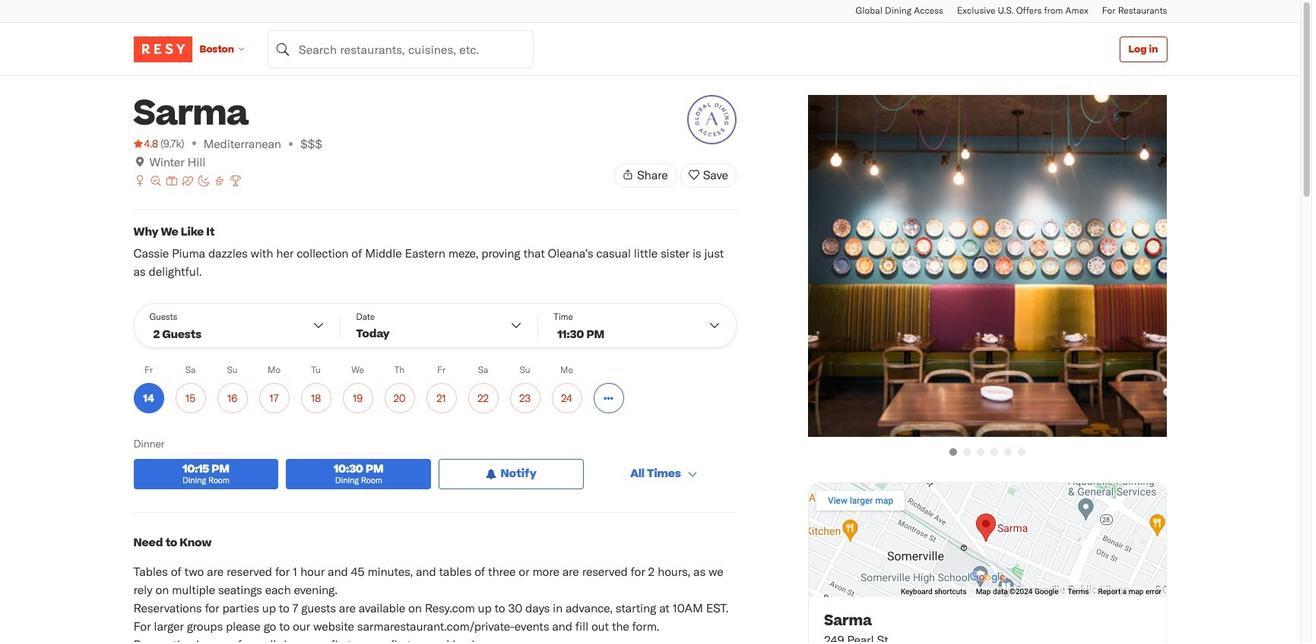 Task type: locate. For each thing, give the bounding box(es) containing it.
None field
[[268, 30, 534, 68]]

Search restaurants, cuisines, etc. text field
[[268, 30, 534, 68]]



Task type: vqa. For each thing, say whether or not it's contained in the screenshot.
'field'
yes



Task type: describe. For each thing, give the bounding box(es) containing it.
4.8 out of 5 stars image
[[133, 136, 158, 151]]



